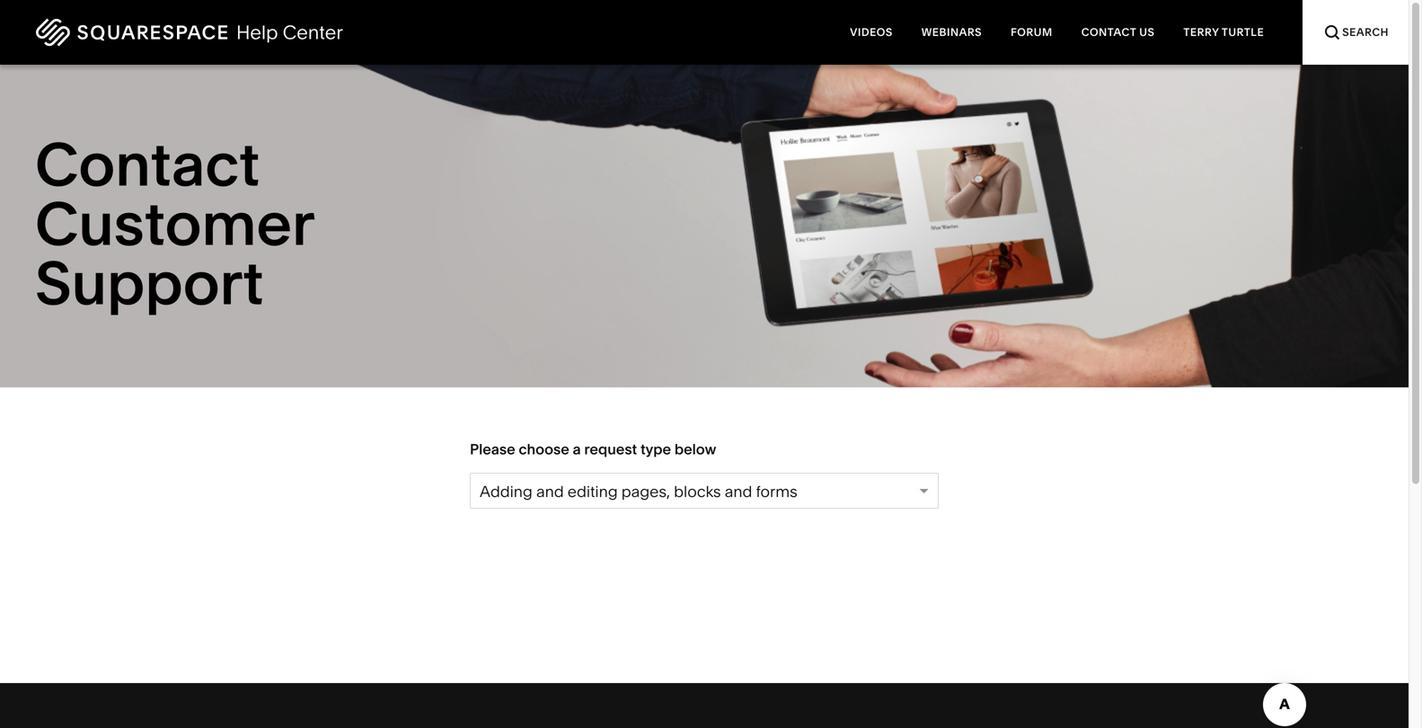 Task type: vqa. For each thing, say whether or not it's contained in the screenshot.
but
no



Task type: describe. For each thing, give the bounding box(es) containing it.
forum
[[1011, 26, 1053, 39]]

editing
[[568, 482, 618, 501]]

terry turtle link
[[1170, 0, 1279, 65]]

a
[[573, 440, 581, 458]]

please choose a request type below
[[470, 440, 717, 458]]

terry
[[1184, 26, 1220, 39]]

type
[[641, 440, 672, 458]]

search button
[[1304, 0, 1409, 65]]

1 and from the left
[[537, 482, 564, 501]]

webinars link
[[908, 0, 997, 65]]

adding and editing pages, blocks and forms link
[[470, 473, 939, 509]]

turtle
[[1222, 26, 1265, 39]]

request
[[585, 440, 637, 458]]

search
[[1343, 26, 1390, 39]]



Task type: locate. For each thing, give the bounding box(es) containing it.
below
[[675, 440, 717, 458]]

contact
[[35, 128, 260, 201]]

us
[[1140, 26, 1155, 39]]

webinars
[[922, 26, 983, 39]]

videos link
[[836, 0, 908, 65]]

customer
[[35, 187, 314, 260]]

contact customer support main content
[[0, 0, 1409, 728]]

contact
[[1082, 26, 1137, 39]]

please
[[470, 440, 516, 458]]

videos
[[850, 26, 893, 39]]

contact us link
[[1068, 0, 1170, 65]]

adding and editing pages, blocks and forms
[[480, 482, 798, 501]]

blocks
[[674, 482, 721, 501]]

forum link
[[997, 0, 1068, 65]]

and
[[537, 482, 564, 501], [725, 482, 753, 501]]

choose
[[519, 440, 570, 458]]

0 horizontal spatial and
[[537, 482, 564, 501]]

1 horizontal spatial and
[[725, 482, 753, 501]]

contact us
[[1082, 26, 1155, 39]]

2 and from the left
[[725, 482, 753, 501]]

and left editing on the left bottom of page
[[537, 482, 564, 501]]

contact customer support
[[35, 128, 314, 320]]

and left forms
[[725, 482, 753, 501]]

support
[[35, 247, 264, 320]]

adding
[[480, 482, 533, 501]]

pages,
[[622, 482, 671, 501]]

forms
[[756, 482, 798, 501]]

terry turtle
[[1184, 26, 1265, 39]]



